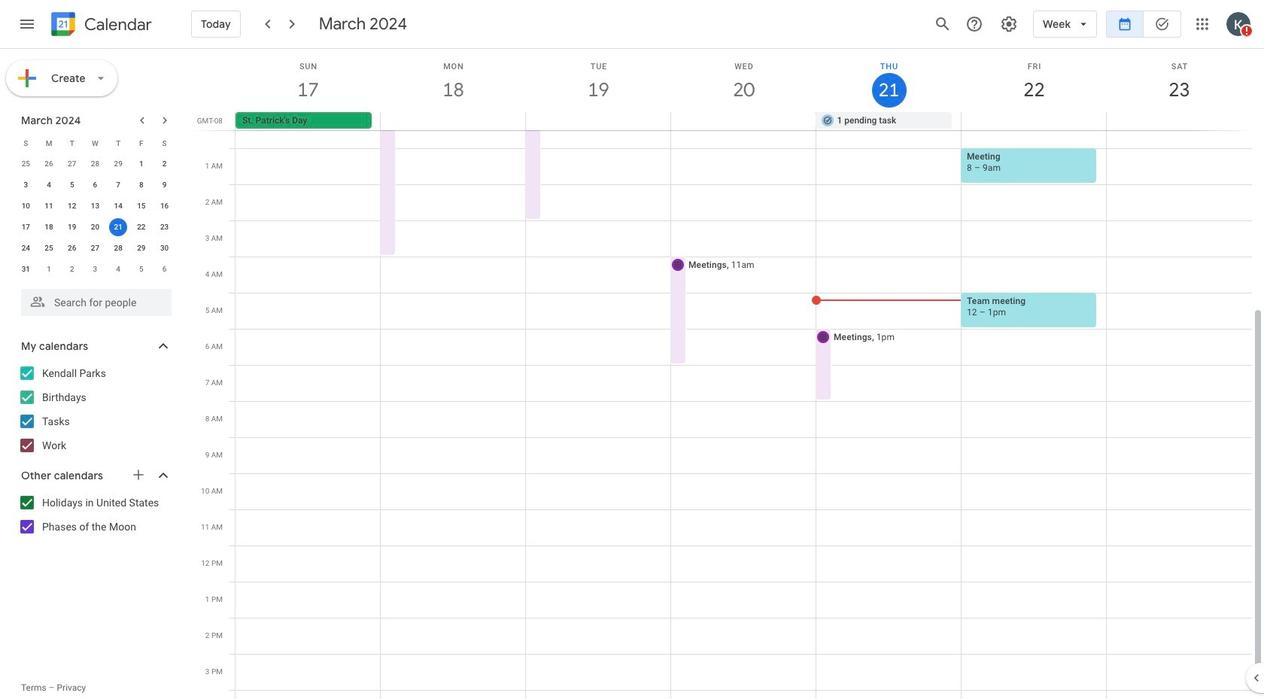 Task type: describe. For each thing, give the bounding box(es) containing it.
Search for people text field
[[30, 289, 163, 316]]

calendar element
[[48, 9, 152, 42]]

31 element
[[17, 260, 35, 278]]

9 element
[[155, 176, 174, 194]]

settings menu image
[[1000, 15, 1018, 33]]

april 3 element
[[86, 260, 104, 278]]

30 element
[[155, 239, 174, 257]]

28 element
[[109, 239, 127, 257]]

24 element
[[17, 239, 35, 257]]

15 element
[[132, 197, 150, 215]]

february 28 element
[[86, 155, 104, 173]]

1 element
[[132, 155, 150, 173]]

29 element
[[132, 239, 150, 257]]

22 element
[[132, 218, 150, 236]]

26 element
[[63, 239, 81, 257]]

14 element
[[109, 197, 127, 215]]

13 element
[[86, 197, 104, 215]]

4 element
[[40, 176, 58, 194]]

20 element
[[86, 218, 104, 236]]

april 4 element
[[109, 260, 127, 278]]

10 element
[[17, 197, 35, 215]]

11 element
[[40, 197, 58, 215]]

18 element
[[40, 218, 58, 236]]



Task type: locate. For each thing, give the bounding box(es) containing it.
25 element
[[40, 239, 58, 257]]

my calendars list
[[3, 361, 187, 458]]

23 element
[[155, 218, 174, 236]]

april 2 element
[[63, 260, 81, 278]]

heading
[[81, 15, 152, 33]]

other calendars list
[[3, 491, 187, 539]]

february 25 element
[[17, 155, 35, 173]]

2 element
[[155, 155, 174, 173]]

add other calendars image
[[131, 467, 146, 482]]

19 element
[[63, 218, 81, 236]]

april 6 element
[[155, 260, 174, 278]]

march 2024 grid
[[14, 132, 176, 280]]

16 element
[[155, 197, 174, 215]]

cell inside march 2024 grid
[[107, 217, 130, 238]]

cell
[[381, 112, 526, 130], [526, 112, 671, 130], [671, 112, 816, 130], [961, 112, 1106, 130], [1106, 112, 1251, 130], [107, 217, 130, 238]]

None search field
[[0, 283, 187, 316]]

7 element
[[109, 176, 127, 194]]

february 29 element
[[109, 155, 127, 173]]

3 element
[[17, 176, 35, 194]]

row
[[229, 112, 1264, 130], [14, 132, 176, 154], [14, 154, 176, 175], [14, 175, 176, 196], [14, 196, 176, 217], [14, 217, 176, 238], [14, 238, 176, 259], [14, 259, 176, 280]]

6 element
[[86, 176, 104, 194]]

heading inside calendar element
[[81, 15, 152, 33]]

12 element
[[63, 197, 81, 215]]

february 26 element
[[40, 155, 58, 173]]

27 element
[[86, 239, 104, 257]]

april 5 element
[[132, 260, 150, 278]]

grid
[[193, 49, 1264, 699]]

main drawer image
[[18, 15, 36, 33]]

april 1 element
[[40, 260, 58, 278]]

21, today element
[[109, 218, 127, 236]]

8 element
[[132, 176, 150, 194]]

row group
[[14, 154, 176, 280]]

february 27 element
[[63, 155, 81, 173]]

17 element
[[17, 218, 35, 236]]

5 element
[[63, 176, 81, 194]]



Task type: vqa. For each thing, say whether or not it's contained in the screenshot.
18 element
yes



